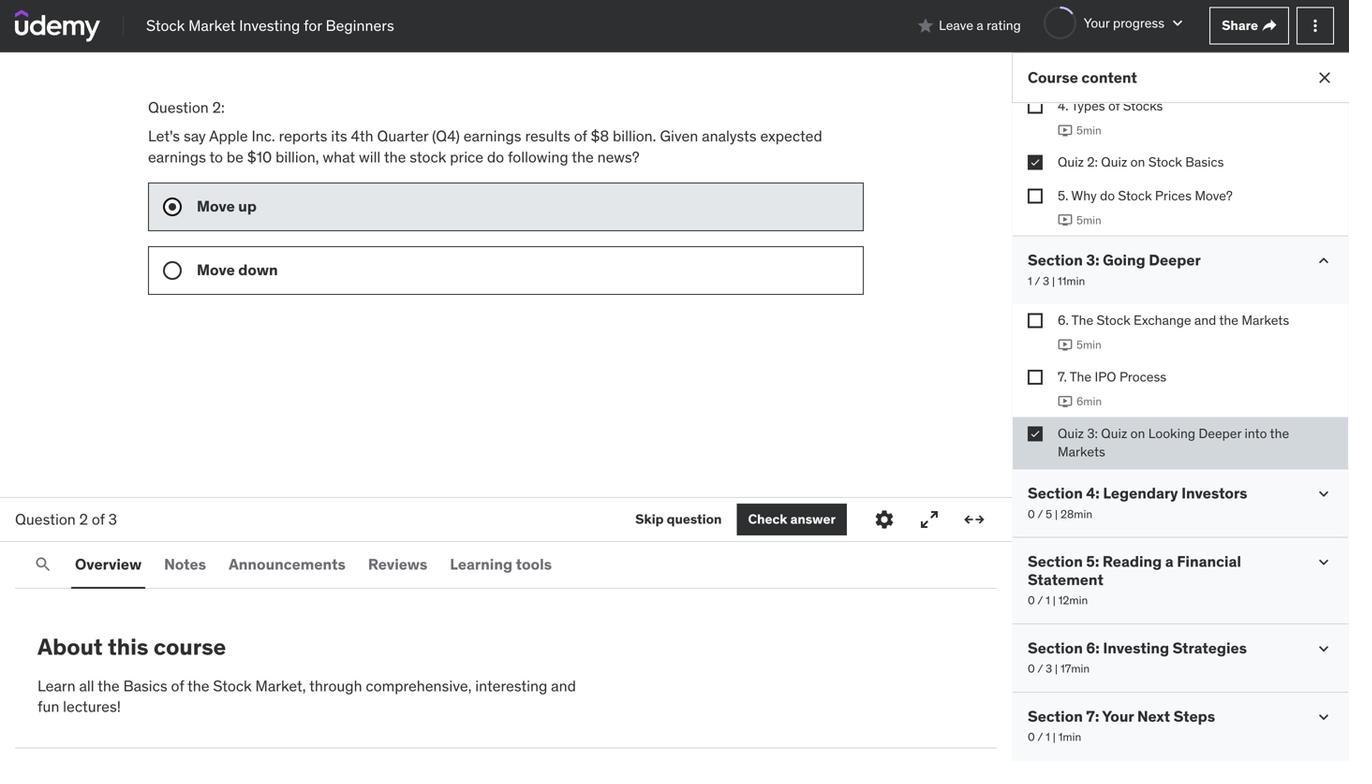 Task type: locate. For each thing, give the bounding box(es) containing it.
0 vertical spatial a
[[977, 17, 984, 34]]

0 left the "17min"
[[1028, 662, 1035, 676]]

0 vertical spatial 5min
[[1076, 123, 1102, 138]]

small image inside your progress dropdown button
[[1168, 14, 1187, 32]]

question 2 of 3
[[15, 510, 117, 529]]

1 vertical spatial xsmall image
[[1028, 370, 1043, 385]]

2 vertical spatial xsmall image
[[1028, 427, 1043, 442]]

| left 12min
[[1053, 593, 1056, 608]]

xsmall image for 4. types of stocks
[[1028, 99, 1043, 114]]

0 inside section 7: your next steps 0 / 1 | 1min
[[1028, 730, 1035, 745]]

market
[[188, 16, 236, 35]]

0 vertical spatial 3:
[[1086, 251, 1100, 270]]

1
[[1028, 274, 1032, 288], [1046, 593, 1050, 608], [1046, 730, 1050, 745]]

your right 7: at the right bottom of page
[[1102, 707, 1134, 726]]

1 vertical spatial a
[[1165, 552, 1174, 572]]

quiz
[[1058, 154, 1084, 171], [1101, 154, 1127, 171], [1058, 425, 1084, 442], [1101, 425, 1127, 442]]

markets
[[1242, 312, 1289, 329], [1058, 444, 1105, 460]]

2: inside the sidebar element
[[1087, 154, 1098, 171]]

3 right 2
[[108, 510, 117, 529]]

tools
[[516, 555, 552, 574]]

the right 7. at the right
[[1070, 369, 1092, 386]]

section inside section 7: your next steps 0 / 1 | 1min
[[1028, 707, 1083, 726]]

about
[[37, 633, 103, 661]]

1 vertical spatial 2:
[[1087, 154, 1098, 171]]

section 7: your next steps 0 / 1 | 1min
[[1028, 707, 1215, 745]]

and inside the sidebar element
[[1194, 312, 1216, 329]]

leave a rating
[[939, 17, 1021, 34]]

0 vertical spatial on
[[1130, 154, 1145, 171]]

move
[[197, 197, 235, 216], [197, 261, 235, 280]]

0 horizontal spatial basics
[[123, 677, 167, 696]]

section up 11min
[[1028, 251, 1083, 270]]

1min
[[1058, 730, 1081, 745]]

0 down the statement
[[1028, 593, 1035, 608]]

| inside section 6: investing strategies 0 / 3 | 17min
[[1055, 662, 1058, 676]]

2 vertical spatial 5min
[[1076, 338, 1102, 352]]

move for move up
[[197, 197, 235, 216]]

investing
[[239, 16, 300, 35], [1103, 639, 1169, 658]]

| inside section 4: legendary investors 0 / 5 | 28min
[[1055, 507, 1058, 522]]

small image
[[1168, 14, 1187, 32], [1314, 252, 1333, 270], [1314, 485, 1333, 504], [1314, 640, 1333, 658]]

/ for section 6: investing strategies
[[1037, 662, 1043, 676]]

a right reading
[[1165, 552, 1174, 572]]

up
[[238, 197, 257, 216]]

3: left going
[[1086, 251, 1100, 270]]

5:
[[1086, 552, 1099, 572]]

0 vertical spatial the
[[1072, 312, 1093, 329]]

0 vertical spatial basics
[[1185, 154, 1224, 171]]

do
[[487, 147, 504, 167], [1100, 187, 1115, 204]]

next
[[1137, 707, 1170, 726]]

3
[[1043, 274, 1049, 288], [108, 510, 117, 529], [1046, 662, 1052, 676]]

0 vertical spatial deeper
[[1149, 251, 1201, 270]]

4th
[[351, 126, 373, 146]]

small image for strategies
[[1314, 640, 1333, 658]]

5min right play why do stock prices move? image
[[1076, 213, 1102, 228]]

of down course
[[171, 677, 184, 696]]

comprehensive,
[[366, 677, 472, 696]]

stock up prices
[[1148, 154, 1182, 171]]

section inside the "section 5: reading a financial statement 0 / 1 | 12min"
[[1028, 552, 1083, 572]]

2 section from the top
[[1028, 484, 1083, 503]]

3: for quiz
[[1087, 425, 1098, 442]]

12min
[[1058, 593, 1088, 608]]

stock down quiz 2: quiz on stock basics
[[1118, 187, 1152, 204]]

search image
[[34, 556, 52, 574]]

1 vertical spatial markets
[[1058, 444, 1105, 460]]

xsmall image for 7. the ipo process
[[1028, 370, 1043, 385]]

0 vertical spatial 3
[[1043, 274, 1049, 288]]

1 horizontal spatial and
[[1194, 312, 1216, 329]]

small image for section 7: your next steps
[[1314, 708, 1333, 727]]

a left rating
[[977, 17, 984, 34]]

/ left the "17min"
[[1037, 662, 1043, 676]]

all
[[79, 677, 94, 696]]

section left 5:
[[1028, 552, 1083, 572]]

1 vertical spatial do
[[1100, 187, 1115, 204]]

share button
[[1210, 7, 1289, 45]]

the for 7.
[[1070, 369, 1092, 386]]

1 horizontal spatial do
[[1100, 187, 1115, 204]]

(q4) earnings
[[432, 126, 521, 146]]

1 left 11min
[[1028, 274, 1032, 288]]

small image
[[916, 16, 935, 35], [1314, 553, 1333, 572], [1314, 708, 1333, 727]]

0 horizontal spatial and
[[551, 677, 576, 696]]

| inside the "section 5: reading a financial statement 0 / 1 | 12min"
[[1053, 593, 1056, 608]]

0 horizontal spatial question
[[15, 510, 76, 529]]

deeper
[[1149, 251, 1201, 270], [1199, 425, 1241, 442]]

and
[[1194, 312, 1216, 329], [551, 677, 576, 696]]

0
[[1028, 507, 1035, 522], [1028, 593, 1035, 608], [1028, 662, 1035, 676], [1028, 730, 1035, 745]]

statement
[[1028, 570, 1104, 590]]

3: inside section 3: going deeper 1 / 3 | 11min
[[1086, 251, 1100, 270]]

given
[[660, 126, 698, 146]]

investing for for
[[239, 16, 300, 35]]

on left looking
[[1130, 425, 1145, 442]]

0 horizontal spatial do
[[487, 147, 504, 167]]

investing right "6:"
[[1103, 639, 1169, 658]]

5min for why
[[1076, 213, 1102, 228]]

/ down the statement
[[1037, 593, 1043, 608]]

1 move from the top
[[197, 197, 235, 216]]

1 vertical spatial and
[[551, 677, 576, 696]]

1 inside the "section 5: reading a financial statement 0 / 1 | 12min"
[[1046, 593, 1050, 608]]

play the stock exchange and the markets image
[[1058, 338, 1073, 353]]

1 vertical spatial 3
[[108, 510, 117, 529]]

0 horizontal spatial 2:
[[212, 98, 225, 117]]

28min
[[1060, 507, 1092, 522]]

course content
[[1028, 68, 1137, 87]]

the right all
[[98, 677, 120, 696]]

0 vertical spatial move
[[197, 197, 235, 216]]

5min
[[1076, 123, 1102, 138], [1076, 213, 1102, 228], [1076, 338, 1102, 352]]

/ for section 4: legendary investors
[[1037, 507, 1043, 522]]

notes
[[164, 555, 206, 574]]

on inside quiz 3: quiz on looking deeper into the markets
[[1130, 425, 1145, 442]]

your
[[1084, 14, 1110, 31], [1102, 707, 1134, 726]]

investing inside section 6: investing strategies 0 / 3 | 17min
[[1103, 639, 1169, 658]]

2:
[[212, 98, 225, 117], [1087, 154, 1098, 171]]

course
[[153, 633, 226, 661]]

for
[[304, 16, 322, 35]]

2 vertical spatial 1
[[1046, 730, 1050, 745]]

sidebar element
[[1012, 0, 1349, 762]]

question left 2
[[15, 510, 76, 529]]

section 5: reading a financial statement 0 / 1 | 12min
[[1028, 552, 1241, 608]]

3 section from the top
[[1028, 552, 1083, 572]]

3: inside quiz 3: quiz on looking deeper into the markets
[[1087, 425, 1098, 442]]

its
[[331, 126, 347, 146]]

skip question button
[[635, 504, 722, 536]]

section inside section 6: investing strategies 0 / 3 | 17min
[[1028, 639, 1083, 658]]

do down (q4) earnings
[[487, 147, 504, 167]]

do inside question 2: let's say apple inc. reports its 4th quarter (q4) earnings results of $8 billion. given analysts expected earnings to be $10 billion, what will the stock price do following the news?
[[487, 147, 504, 167]]

on for stock
[[1130, 154, 1145, 171]]

2
[[79, 510, 88, 529]]

do right the why
[[1100, 187, 1115, 204]]

2 vertical spatial small image
[[1314, 708, 1333, 727]]

/ inside section 3: going deeper 1 / 3 | 11min
[[1035, 274, 1040, 288]]

of
[[1108, 97, 1120, 114], [574, 126, 587, 146], [92, 510, 105, 529], [171, 677, 184, 696]]

5min right play the stock exchange and the markets image
[[1076, 338, 1102, 352]]

0 vertical spatial investing
[[239, 16, 300, 35]]

2: up the apple
[[212, 98, 225, 117]]

xsmall image
[[1028, 99, 1043, 114], [1028, 370, 1043, 385], [1028, 427, 1043, 442]]

0 vertical spatial xsmall image
[[1028, 99, 1043, 114]]

quiz down play types of stocks image in the top of the page
[[1058, 154, 1084, 171]]

section for section 6: investing strategies
[[1028, 639, 1083, 658]]

the down course
[[187, 677, 209, 696]]

3: down 6min at the right
[[1087, 425, 1098, 442]]

1 vertical spatial your
[[1102, 707, 1134, 726]]

deeper left 'into'
[[1199, 425, 1241, 442]]

| left the "17min"
[[1055, 662, 1058, 676]]

beginners
[[326, 16, 394, 35]]

5.
[[1058, 187, 1068, 204]]

1 vertical spatial deeper
[[1199, 425, 1241, 442]]

settings image
[[873, 509, 896, 531]]

2 vertical spatial 3
[[1046, 662, 1052, 676]]

xsmall image
[[1262, 18, 1277, 33], [1028, 155, 1043, 170], [1028, 189, 1043, 204], [1028, 314, 1043, 328]]

/ inside section 4: legendary investors 0 / 5 | 28min
[[1037, 507, 1043, 522]]

0 left "5"
[[1028, 507, 1035, 522]]

3 5min from the top
[[1076, 338, 1102, 352]]

/ inside section 7: your next steps 0 / 1 | 1min
[[1037, 730, 1043, 745]]

and right the exchange
[[1194, 312, 1216, 329]]

and inside learn all the basics of the stock market, through comprehensive, interesting and fun lectures!
[[551, 677, 576, 696]]

reviews
[[368, 555, 427, 574]]

0 vertical spatial 2:
[[212, 98, 225, 117]]

of inside learn all the basics of the stock market, through comprehensive, interesting and fun lectures!
[[171, 677, 184, 696]]

basics up 'move?'
[[1185, 154, 1224, 171]]

learn
[[37, 677, 76, 696]]

2 move from the top
[[197, 261, 235, 280]]

basics down about this course
[[123, 677, 167, 696]]

1 left 1min
[[1046, 730, 1050, 745]]

section inside section 3: going deeper 1 / 3 | 11min
[[1028, 251, 1083, 270]]

question up let's
[[148, 98, 209, 117]]

on for looking
[[1130, 425, 1145, 442]]

2 5min from the top
[[1076, 213, 1102, 228]]

0 vertical spatial your
[[1084, 14, 1110, 31]]

0 horizontal spatial a
[[977, 17, 984, 34]]

0 horizontal spatial investing
[[239, 16, 300, 35]]

why
[[1071, 187, 1097, 204]]

3 0 from the top
[[1028, 662, 1035, 676]]

move?
[[1195, 187, 1233, 204]]

1 vertical spatial 1
[[1046, 593, 1050, 608]]

section up "5"
[[1028, 484, 1083, 503]]

into
[[1245, 425, 1267, 442]]

rating
[[987, 17, 1021, 34]]

0 inside section 4: legendary investors 0 / 5 | 28min
[[1028, 507, 1035, 522]]

section inside section 4: legendary investors 0 / 5 | 28min
[[1028, 484, 1083, 503]]

question inside question 2: let's say apple inc. reports its 4th quarter (q4) earnings results of $8 billion. given analysts expected earnings to be $10 billion, what will the stock price do following the news?
[[148, 98, 209, 117]]

of right 2
[[92, 510, 105, 529]]

1 horizontal spatial basics
[[1185, 154, 1224, 171]]

2: for quiz
[[1087, 154, 1098, 171]]

1 horizontal spatial question
[[148, 98, 209, 117]]

1 5min from the top
[[1076, 123, 1102, 138]]

0 vertical spatial do
[[487, 147, 504, 167]]

section up 1min
[[1028, 707, 1083, 726]]

1 vertical spatial move
[[197, 261, 235, 280]]

5
[[1046, 507, 1052, 522]]

stock left the exchange
[[1097, 312, 1130, 329]]

1 horizontal spatial markets
[[1242, 312, 1289, 329]]

2: inside question 2: let's say apple inc. reports its 4th quarter (q4) earnings results of $8 billion. given analysts expected earnings to be $10 billion, what will the stock price do following the news?
[[212, 98, 225, 117]]

1 vertical spatial basics
[[123, 677, 167, 696]]

1 vertical spatial on
[[1130, 425, 1145, 442]]

3 left 11min
[[1043, 274, 1049, 288]]

$8
[[591, 126, 609, 146]]

| right "5"
[[1055, 507, 1058, 522]]

/ left 11min
[[1035, 274, 1040, 288]]

6. the stock exchange and the markets
[[1058, 312, 1289, 329]]

2 on from the top
[[1130, 425, 1145, 442]]

1 horizontal spatial investing
[[1103, 639, 1169, 658]]

1 vertical spatial investing
[[1103, 639, 1169, 658]]

1 left 12min
[[1046, 593, 1050, 608]]

and right interesting
[[551, 677, 576, 696]]

2 0 from the top
[[1028, 593, 1035, 608]]

1 on from the top
[[1130, 154, 1145, 171]]

2: up the why
[[1087, 154, 1098, 171]]

your inside dropdown button
[[1084, 14, 1110, 31]]

the right 'into'
[[1270, 425, 1289, 442]]

3 inside section 3: going deeper 1 / 3 | 11min
[[1043, 274, 1049, 288]]

section 4: legendary investors button
[[1028, 484, 1247, 503]]

1 0 from the top
[[1028, 507, 1035, 522]]

close course content sidebar image
[[1315, 68, 1334, 87]]

of right types
[[1108, 97, 1120, 114]]

the down quarter
[[384, 147, 406, 167]]

/ inside section 6: investing strategies 0 / 3 | 17min
[[1037, 662, 1043, 676]]

stock left market,
[[213, 677, 252, 696]]

deeper right going
[[1149, 251, 1201, 270]]

1 horizontal spatial a
[[1165, 552, 1174, 572]]

3 xsmall image from the top
[[1028, 427, 1043, 442]]

section for section 7: your next steps
[[1028, 707, 1083, 726]]

1 horizontal spatial 2:
[[1087, 154, 1098, 171]]

| inside section 3: going deeper 1 / 3 | 11min
[[1052, 274, 1055, 288]]

move left down
[[197, 261, 235, 280]]

1 vertical spatial question
[[15, 510, 76, 529]]

1 section from the top
[[1028, 251, 1083, 270]]

1 vertical spatial small image
[[1314, 553, 1333, 572]]

quiz down play the ipo process 'image'
[[1058, 425, 1084, 442]]

about this course
[[37, 633, 226, 661]]

process
[[1119, 369, 1166, 386]]

4 0 from the top
[[1028, 730, 1035, 745]]

3:
[[1086, 251, 1100, 270], [1087, 425, 1098, 442]]

4. types of stocks
[[1058, 97, 1163, 114]]

| left 11min
[[1052, 274, 1055, 288]]

5min for types
[[1076, 123, 1102, 138]]

2 xsmall image from the top
[[1028, 370, 1043, 385]]

0 horizontal spatial markets
[[1058, 444, 1105, 460]]

move left "up"
[[197, 197, 235, 216]]

/ for section 3: going deeper
[[1035, 274, 1040, 288]]

5 section from the top
[[1028, 707, 1083, 726]]

stock
[[146, 16, 185, 35], [1148, 154, 1182, 171], [1118, 187, 1152, 204], [1097, 312, 1130, 329], [213, 677, 252, 696]]

/ left "5"
[[1037, 507, 1043, 522]]

1 vertical spatial 5min
[[1076, 213, 1102, 228]]

investing left for
[[239, 16, 300, 35]]

section 7: your next steps button
[[1028, 707, 1215, 726]]

section 4: legendary investors 0 / 5 | 28min
[[1028, 484, 1247, 522]]

the
[[1072, 312, 1093, 329], [1070, 369, 1092, 386]]

0 vertical spatial small image
[[916, 16, 935, 35]]

4 section from the top
[[1028, 639, 1083, 658]]

1 xsmall image from the top
[[1028, 99, 1043, 114]]

of left $8
[[574, 126, 587, 146]]

0 left 1min
[[1028, 730, 1035, 745]]

/
[[1035, 274, 1040, 288], [1037, 507, 1043, 522], [1037, 593, 1043, 608], [1037, 662, 1043, 676], [1037, 730, 1043, 745]]

|
[[1052, 274, 1055, 288], [1055, 507, 1058, 522], [1053, 593, 1056, 608], [1055, 662, 1058, 676], [1053, 730, 1056, 745]]

| inside section 7: your next steps 0 / 1 | 1min
[[1053, 730, 1056, 745]]

the right 6.
[[1072, 312, 1093, 329]]

the down $8
[[572, 147, 594, 167]]

price
[[450, 147, 483, 167]]

0 vertical spatial and
[[1194, 312, 1216, 329]]

| left 1min
[[1053, 730, 1056, 745]]

on up 5. why do stock prices move?
[[1130, 154, 1145, 171]]

your left progress
[[1084, 14, 1110, 31]]

17min
[[1061, 662, 1090, 676]]

5min right play types of stocks image in the top of the page
[[1076, 123, 1102, 138]]

1 vertical spatial 3:
[[1087, 425, 1098, 442]]

what
[[323, 147, 355, 167]]

section up the "17min"
[[1028, 639, 1083, 658]]

1 vertical spatial the
[[1070, 369, 1092, 386]]

3 left the "17min"
[[1046, 662, 1052, 676]]

overview button
[[71, 542, 145, 587]]

section for section 5: reading a financial statement
[[1028, 552, 1083, 572]]

/ left 1min
[[1037, 730, 1043, 745]]

0 vertical spatial question
[[148, 98, 209, 117]]

7.
[[1058, 369, 1067, 386]]

learning
[[450, 555, 512, 574]]

0 vertical spatial 1
[[1028, 274, 1032, 288]]

small image for deeper
[[1314, 252, 1333, 270]]

stocks
[[1123, 97, 1163, 114]]

6:
[[1086, 639, 1100, 658]]

answer
[[790, 511, 836, 528]]

3 inside section 6: investing strategies 0 / 3 | 17min
[[1046, 662, 1052, 676]]



Task type: describe. For each thing, give the bounding box(es) containing it.
| for section 6: investing strategies
[[1055, 662, 1058, 676]]

quiz 3: quiz on looking deeper into the markets
[[1058, 425, 1289, 460]]

billion.
[[613, 126, 656, 146]]

6.
[[1058, 312, 1069, 329]]

1 inside section 7: your next steps 0 / 1 | 1min
[[1046, 730, 1050, 745]]

6min
[[1076, 395, 1102, 409]]

2: for question
[[212, 98, 225, 117]]

will
[[359, 147, 381, 167]]

fullscreen image
[[918, 509, 941, 531]]

of inside question 2: let's say apple inc. reports its 4th quarter (q4) earnings results of $8 billion. given analysts expected earnings to be $10 billion, what will the stock price do following the news?
[[574, 126, 587, 146]]

quiz up 5. why do stock prices move?
[[1101, 154, 1127, 171]]

stock market investing for beginners
[[146, 16, 394, 35]]

your inside section 7: your next steps 0 / 1 | 1min
[[1102, 707, 1134, 726]]

section 5: reading a financial statement button
[[1028, 552, 1299, 590]]

actions image
[[1306, 16, 1325, 35]]

through
[[309, 677, 362, 696]]

quiz down 6min at the right
[[1101, 425, 1127, 442]]

skip
[[635, 511, 664, 528]]

skip question
[[635, 511, 722, 528]]

section 6: investing strategies 0 / 3 | 17min
[[1028, 639, 1247, 676]]

say
[[184, 126, 206, 146]]

expanded view image
[[963, 509, 986, 531]]

learn all the basics of the stock market, through comprehensive, interesting and fun lectures!
[[37, 677, 576, 717]]

play why do stock prices move? image
[[1058, 213, 1073, 228]]

move up
[[197, 197, 257, 216]]

leave
[[939, 17, 973, 34]]

4.
[[1058, 97, 1069, 114]]

stock market investing for beginners link
[[146, 15, 394, 36]]

lectures!
[[63, 698, 121, 717]]

question
[[667, 511, 722, 528]]

course
[[1028, 68, 1078, 87]]

financial
[[1177, 552, 1241, 572]]

exchange
[[1134, 312, 1191, 329]]

| for section 3: going deeper
[[1052, 274, 1055, 288]]

small image inside leave a rating "button"
[[916, 16, 935, 35]]

basics inside learn all the basics of the stock market, through comprehensive, interesting and fun lectures!
[[123, 677, 167, 696]]

play the ipo process image
[[1058, 394, 1073, 409]]

reviews button
[[364, 542, 431, 587]]

the for 6.
[[1072, 312, 1093, 329]]

xsmall image inside the share button
[[1262, 18, 1277, 33]]

3 for section 6: investing strategies
[[1046, 662, 1052, 676]]

do inside the sidebar element
[[1100, 187, 1115, 204]]

ipo
[[1095, 369, 1116, 386]]

this
[[108, 633, 148, 661]]

section for section 4: legendary investors
[[1028, 484, 1083, 503]]

news?
[[597, 147, 639, 167]]

section for section 3: going deeper
[[1028, 251, 1083, 270]]

0 vertical spatial markets
[[1242, 312, 1289, 329]]

basics inside the sidebar element
[[1185, 154, 1224, 171]]

apple
[[209, 126, 248, 146]]

quarter
[[377, 126, 428, 146]]

learning tools
[[450, 555, 552, 574]]

your progress button
[[1043, 7, 1187, 39]]

a inside the "section 5: reading a financial statement 0 / 1 | 12min"
[[1165, 552, 1174, 572]]

deeper inside section 3: going deeper 1 / 3 | 11min
[[1149, 251, 1201, 270]]

stock
[[410, 147, 446, 167]]

5min for the
[[1076, 338, 1102, 352]]

question 2: let's say apple inc. reports its 4th quarter (q4) earnings results of $8 billion. given analysts expected earnings to be $10 billion, what will the stock price do following the news?
[[148, 98, 822, 167]]

strategies
[[1173, 639, 1247, 658]]

deeper inside quiz 3: quiz on looking deeper into the markets
[[1199, 425, 1241, 442]]

4:
[[1086, 484, 1100, 503]]

0 inside the "section 5: reading a financial statement 0 / 1 | 12min"
[[1028, 593, 1035, 608]]

to
[[209, 147, 223, 167]]

notes button
[[160, 542, 210, 587]]

progress
[[1113, 14, 1165, 31]]

content
[[1082, 68, 1137, 87]]

your progress
[[1084, 14, 1165, 31]]

a inside "button"
[[977, 17, 984, 34]]

let's say apple inc. reports its 4th quarter (q4) earnings results of $8 billion. given analysts expected earnings to be $10 billion, what will the stock price do following the news? group
[[148, 183, 864, 295]]

share
[[1222, 17, 1258, 34]]

the right the exchange
[[1219, 312, 1239, 329]]

3 for section 3: going deeper
[[1043, 274, 1049, 288]]

types
[[1071, 97, 1105, 114]]

play types of stocks image
[[1058, 123, 1073, 138]]

steps
[[1174, 707, 1215, 726]]

inc. reports
[[252, 126, 327, 146]]

stock left the market
[[146, 16, 185, 35]]

down
[[238, 261, 278, 280]]

interesting
[[475, 677, 547, 696]]

looking
[[1148, 425, 1195, 442]]

1 inside section 3: going deeper 1 / 3 | 11min
[[1028, 274, 1032, 288]]

analysts
[[702, 126, 757, 146]]

move for move down
[[197, 261, 235, 280]]

the inside quiz 3: quiz on looking deeper into the markets
[[1270, 425, 1289, 442]]

market,
[[255, 677, 306, 696]]

of inside the sidebar element
[[1108, 97, 1120, 114]]

investors
[[1181, 484, 1247, 503]]

check answer button
[[737, 504, 847, 536]]

small image for section 5: reading a financial statement
[[1314, 553, 1333, 572]]

following
[[508, 147, 568, 167]]

stock inside learn all the basics of the stock market, through comprehensive, interesting and fun lectures!
[[213, 677, 252, 696]]

move down
[[197, 261, 278, 280]]

section 3: going deeper 1 / 3 | 11min
[[1028, 251, 1201, 288]]

/ inside the "section 5: reading a financial statement 0 / 1 | 12min"
[[1037, 593, 1043, 608]]

quiz 2: quiz on stock basics
[[1058, 154, 1224, 171]]

fun
[[37, 698, 59, 717]]

small image for investors
[[1314, 485, 1333, 504]]

udemy image
[[15, 10, 100, 42]]

results
[[525, 126, 570, 146]]

0 inside section 6: investing strategies 0 / 3 | 17min
[[1028, 662, 1035, 676]]

question for question 2: let's say apple inc. reports its 4th quarter (q4) earnings results of $8 billion. given analysts expected earnings to be $10 billion, what will the stock price do following the news?
[[148, 98, 209, 117]]

7:
[[1086, 707, 1099, 726]]

| for section 4: legendary investors
[[1055, 507, 1058, 522]]

let's
[[148, 126, 180, 146]]

investing for strategies
[[1103, 639, 1169, 658]]

earnings
[[148, 147, 206, 167]]

3: for section
[[1086, 251, 1100, 270]]

5. why do stock prices move?
[[1058, 187, 1233, 204]]

section 6: investing strategies button
[[1028, 639, 1247, 658]]

markets inside quiz 3: quiz on looking deeper into the markets
[[1058, 444, 1105, 460]]

question for question 2 of 3
[[15, 510, 76, 529]]

billion,
[[276, 147, 319, 167]]

section 3: going deeper button
[[1028, 251, 1201, 270]]

$10
[[247, 147, 272, 167]]



Task type: vqa. For each thing, say whether or not it's contained in the screenshot.
Section 4: Legendary Investors /
yes



